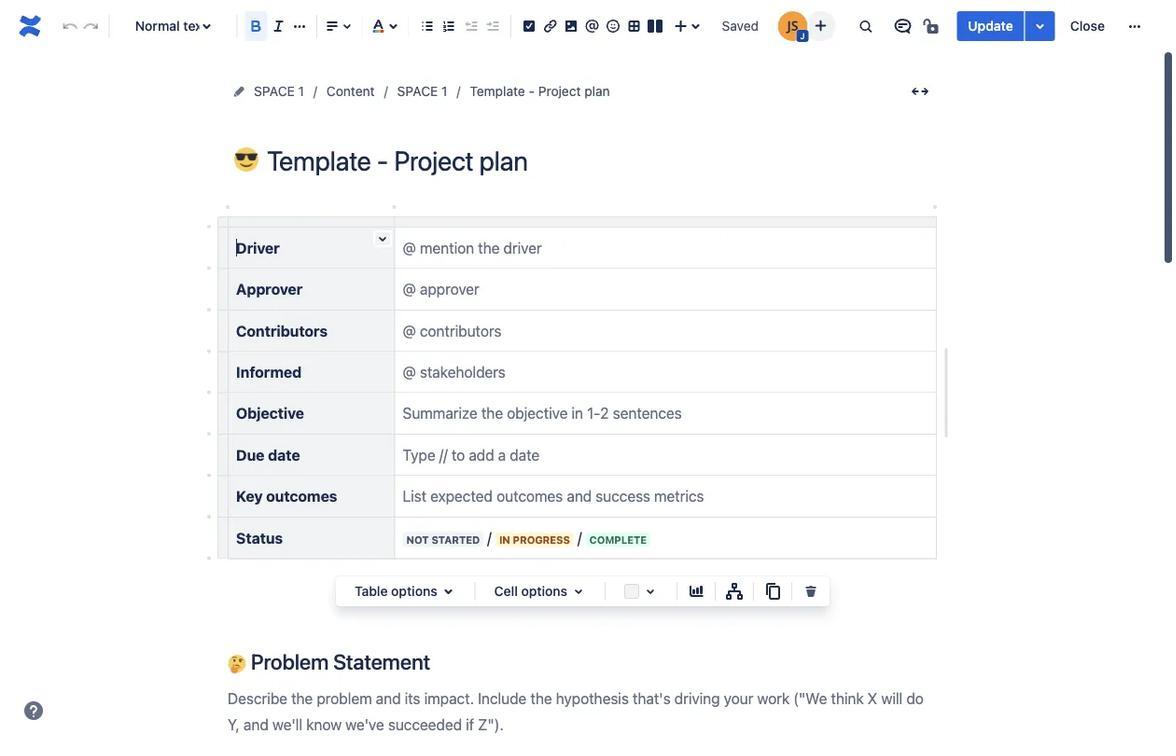 Task type: describe. For each thing, give the bounding box(es) containing it.
normal text
[[135, 18, 207, 34]]

approver
[[236, 280, 303, 298]]

cell options
[[494, 584, 567, 599]]

john smith image
[[778, 11, 808, 41]]

redo ⌘⇧z image
[[80, 15, 102, 37]]

1 for 1st space 1 link from the right
[[442, 84, 447, 99]]

more image
[[1124, 15, 1146, 37]]

2 space 1 link from the left
[[397, 80, 447, 103]]

no restrictions image
[[921, 15, 944, 37]]

not
[[406, 534, 429, 546]]

layouts image
[[644, 15, 666, 37]]

2 / from the left
[[578, 529, 582, 547]]

contributors
[[236, 322, 328, 340]]

objective
[[236, 405, 304, 422]]

chart image
[[685, 580, 707, 603]]

options for table options
[[391, 584, 437, 599]]

expand dropdown menu image
[[567, 580, 590, 603]]

link image
[[539, 15, 562, 37]]

numbered list ⌘⇧7 image
[[438, 15, 460, 37]]

problem statement
[[246, 649, 430, 675]]

mention image
[[581, 15, 603, 37]]

2 space from the left
[[397, 84, 438, 99]]

saved
[[722, 18, 759, 34]]

1 / from the left
[[487, 529, 492, 547]]

started
[[432, 534, 480, 546]]

1 for second space 1 link from the right
[[298, 84, 304, 99]]

not started / in progress / complete
[[406, 529, 647, 547]]

key outcomes
[[236, 488, 337, 505]]

update button
[[957, 11, 1024, 41]]

progress
[[513, 534, 570, 546]]

date
[[268, 446, 300, 464]]

expand dropdown menu image
[[437, 580, 460, 603]]

outcomes
[[266, 488, 337, 505]]

2 space 1 from the left
[[397, 84, 447, 99]]

move this page image
[[231, 84, 246, 99]]

driver
[[236, 239, 280, 257]]

text
[[183, 18, 207, 34]]

table options
[[355, 584, 437, 599]]

table options button
[[343, 580, 467, 603]]

statement
[[333, 649, 430, 675]]

-
[[529, 84, 535, 99]]

1 space 1 from the left
[[254, 84, 304, 99]]

emoji image
[[602, 15, 624, 37]]

italic ⌘i image
[[268, 15, 290, 37]]

outdent ⇧tab image
[[459, 15, 482, 37]]

more formatting image
[[288, 15, 311, 37]]

close
[[1070, 18, 1105, 34]]

options for cell options
[[521, 584, 567, 599]]



Task type: locate. For each thing, give the bounding box(es) containing it.
make page full-width image
[[909, 80, 931, 103]]

options right cell
[[521, 584, 567, 599]]

space 1 down bullet list ⌘⇧8 image
[[397, 84, 447, 99]]

normal text button
[[117, 6, 229, 47]]

0 horizontal spatial space 1 link
[[254, 80, 304, 103]]

:thinking: image
[[228, 655, 246, 674], [228, 655, 246, 674]]

Give this page a title text field
[[267, 146, 937, 176]]

content
[[327, 84, 375, 99]]

action item image
[[518, 15, 541, 37]]

space 1
[[254, 84, 304, 99], [397, 84, 447, 99]]

template - project plan
[[470, 84, 610, 99]]

cell
[[494, 584, 518, 599]]

space down bullet list ⌘⇧8 image
[[397, 84, 438, 99]]

due
[[236, 446, 265, 464]]

bullet list ⌘⇧8 image
[[416, 15, 438, 37]]

1 horizontal spatial options
[[521, 584, 567, 599]]

plan
[[584, 84, 610, 99]]

table
[[355, 584, 388, 599]]

:sunglasses: image
[[234, 147, 259, 172], [234, 147, 259, 172]]

space 1 link right move this page 'image'
[[254, 80, 304, 103]]

problem
[[251, 649, 329, 675]]

space right move this page 'image'
[[254, 84, 295, 99]]

1 horizontal spatial space 1 link
[[397, 80, 447, 103]]

2 1 from the left
[[442, 84, 447, 99]]

copy image
[[762, 580, 784, 603]]

informed
[[236, 363, 302, 381]]

complete
[[589, 534, 647, 546]]

in
[[499, 534, 510, 546]]

0 horizontal spatial space 1
[[254, 84, 304, 99]]

1 space from the left
[[254, 84, 295, 99]]

find and replace image
[[854, 15, 877, 37]]

space 1 link down bullet list ⌘⇧8 image
[[397, 80, 447, 103]]

2 options from the left
[[521, 584, 567, 599]]

1 left content at the top of page
[[298, 84, 304, 99]]

content link
[[327, 80, 375, 103]]

1 options from the left
[[391, 584, 437, 599]]

adjust update settings image
[[1029, 15, 1052, 37]]

0 horizontal spatial space
[[254, 84, 295, 99]]

options right table
[[391, 584, 437, 599]]

1 1 from the left
[[298, 84, 304, 99]]

undo ⌘z image
[[59, 15, 81, 37]]

0 horizontal spatial /
[[487, 529, 492, 547]]

options
[[391, 584, 437, 599], [521, 584, 567, 599]]

1 space 1 link from the left
[[254, 80, 304, 103]]

/ right progress
[[578, 529, 582, 547]]

1 horizontal spatial space 1
[[397, 84, 447, 99]]

0 horizontal spatial options
[[391, 584, 437, 599]]

align left image
[[321, 15, 344, 37]]

space
[[254, 84, 295, 99], [397, 84, 438, 99]]

manage connected data image
[[723, 580, 746, 603]]

/ left in
[[487, 529, 492, 547]]

/
[[487, 529, 492, 547], [578, 529, 582, 547]]

close button
[[1059, 11, 1116, 41]]

cell options button
[[483, 580, 597, 603]]

add image, video, or file image
[[560, 15, 583, 37]]

indent tab image
[[481, 15, 504, 37]]

confluence image
[[15, 11, 45, 41], [15, 11, 45, 41]]

1 left template
[[442, 84, 447, 99]]

status
[[236, 529, 283, 547]]

cell background image
[[639, 580, 662, 603]]

key
[[236, 488, 263, 505]]

1 horizontal spatial /
[[578, 529, 582, 547]]

table image
[[623, 15, 645, 37]]

remove image
[[800, 580, 822, 603]]

0 horizontal spatial 1
[[298, 84, 304, 99]]

Main content area, start typing to enter text. text field
[[217, 203, 950, 748]]

1
[[298, 84, 304, 99], [442, 84, 447, 99]]

project
[[538, 84, 581, 99]]

template
[[470, 84, 525, 99]]

space 1 link
[[254, 80, 304, 103], [397, 80, 447, 103]]

normal
[[135, 18, 180, 34]]

1 horizontal spatial space
[[397, 84, 438, 99]]

bold ⌘b image
[[245, 15, 267, 37]]

help image
[[22, 700, 45, 722]]

space 1 right move this page 'image'
[[254, 84, 304, 99]]

update
[[968, 18, 1013, 34]]

due date
[[236, 446, 300, 464]]

1 horizontal spatial 1
[[442, 84, 447, 99]]

comment icon image
[[892, 15, 914, 37]]

invite to edit image
[[809, 14, 832, 37]]

template - project plan link
[[470, 80, 610, 103]]



Task type: vqa. For each thing, say whether or not it's contained in the screenshot.
the date
yes



